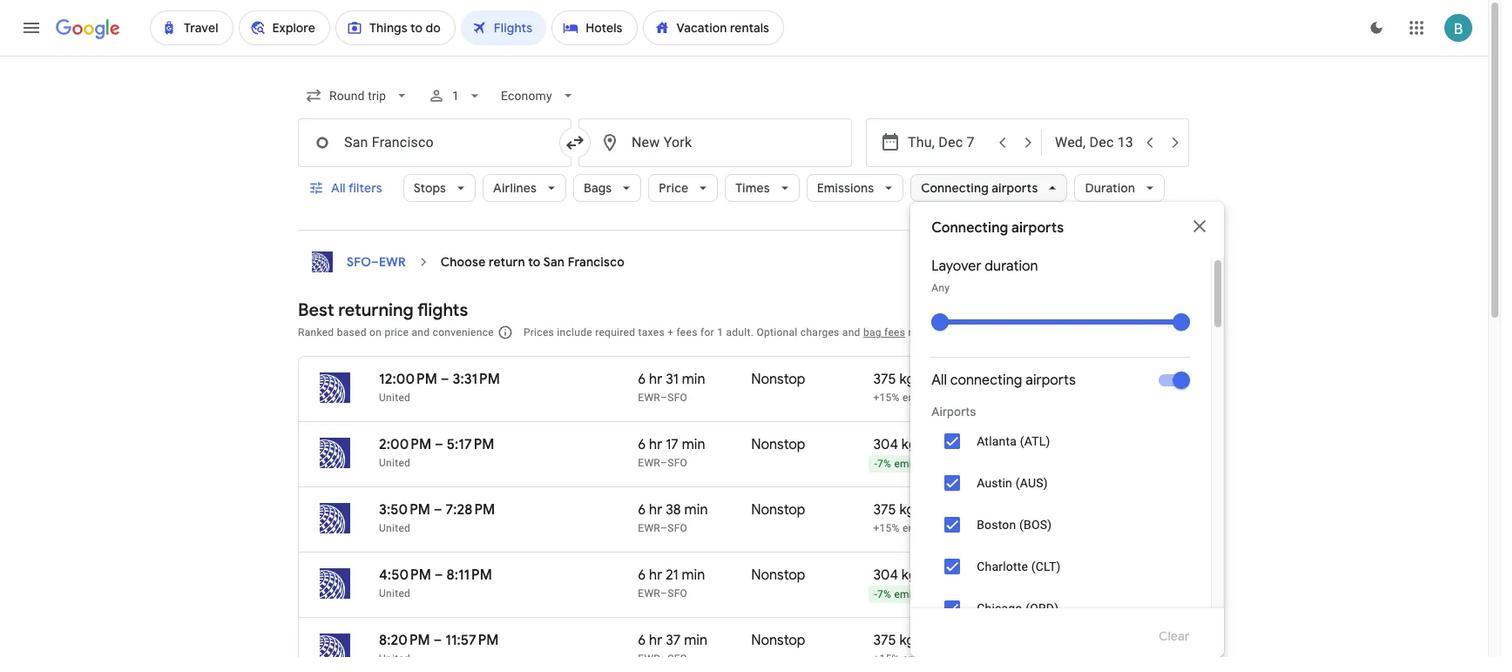 Task type: locate. For each thing, give the bounding box(es) containing it.
4 nonstop flight. element from the top
[[751, 567, 806, 587]]

2 - from the top
[[874, 589, 878, 601]]

min right 38
[[685, 502, 708, 519]]

0 vertical spatial airports
[[992, 180, 1038, 196]]

375 inside 375 kg co 2
[[874, 502, 896, 519]]

0 horizontal spatial 1
[[453, 89, 460, 103]]

2 united from the top
[[379, 458, 411, 470]]

choose
[[441, 254, 486, 270]]

1 304 from the top
[[874, 437, 899, 454]]

– down 21
[[661, 588, 668, 600]]

nonstop flight. element for 6 hr 31 min
[[751, 371, 806, 391]]

6 inside 6 hr 17 min ewr – sfo
[[638, 437, 646, 454]]

min
[[682, 371, 705, 389], [682, 437, 706, 454], [685, 502, 708, 519], [682, 567, 705, 585], [684, 633, 708, 650]]

connecting airports down departure text field
[[921, 180, 1038, 196]]

hr left 31
[[649, 371, 663, 389]]

choose return to san francisco
[[441, 254, 625, 270]]

Departure time: 4:50 PM. text field
[[379, 567, 431, 585]]

3:31 pm
[[453, 371, 500, 389]]

21
[[666, 567, 679, 585]]

1 vertical spatial -7% emissions
[[874, 589, 944, 601]]

2 up airports
[[940, 377, 946, 391]]

hr for 17
[[649, 437, 663, 454]]

sfo down 21
[[668, 588, 688, 600]]

2 up +15% emissions
[[940, 507, 946, 522]]

0 horizontal spatial and
[[412, 327, 430, 339]]

ewr for 6 hr 31 min
[[638, 392, 661, 404]]

sfo down 38
[[668, 523, 688, 535]]

ewr for 6 hr 38 min
[[638, 523, 661, 535]]

Departure time: 8:20 PM. text field
[[379, 633, 430, 650]]

leaves newark liberty international airport at 3:50 pm on wednesday, december 13 and arrives at san francisco international airport at 7:28 pm on wednesday, december 13. element
[[379, 502, 495, 519]]

– down 17 in the bottom of the page
[[661, 458, 668, 470]]

12:00 pm – 3:31 pm united
[[379, 371, 500, 404]]

all connecting airports
[[932, 372, 1076, 390]]

1 nonstop flight. element from the top
[[751, 371, 806, 391]]

all for all connecting airports
[[932, 372, 947, 390]]

apply.
[[932, 327, 961, 339]]

0 vertical spatial +15%
[[874, 392, 900, 405]]

ewr for 6 hr 17 min
[[638, 458, 661, 470]]

0 vertical spatial -7% emissions
[[874, 459, 944, 471]]

-7% emissions for 6 hr 21 min
[[874, 589, 944, 601]]

3:50 pm
[[379, 502, 430, 519]]

min inside 6 hr 21 min ewr – sfo
[[682, 567, 705, 585]]

sfo down 31
[[668, 392, 688, 404]]

any
[[932, 282, 950, 295]]

– down 38
[[661, 523, 668, 535]]

2 vertical spatial 375
[[874, 633, 896, 650]]

united for 12:00 pm
[[379, 392, 411, 404]]

0 horizontal spatial all
[[331, 180, 346, 196]]

-7% emissions up 375 kg co 2
[[874, 459, 944, 471]]

connecting airports button
[[911, 167, 1068, 209]]

304
[[874, 437, 899, 454], [874, 567, 899, 585]]

sfo – ewr
[[347, 254, 406, 270]]

2 for 6 hr 17 min
[[942, 442, 948, 457]]

ewr inside 6 hr 17 min ewr – sfo
[[638, 458, 661, 470]]

ewr inside 6 hr 21 min ewr – sfo
[[638, 588, 661, 600]]

1 horizontal spatial and
[[843, 327, 861, 339]]

304 down 375 kg co 2 +15% emissions
[[874, 437, 899, 454]]

and
[[412, 327, 430, 339], [843, 327, 861, 339]]

1 -7% emissions from the top
[[874, 459, 944, 471]]

1 nonstop from the top
[[751, 371, 806, 389]]

6 hr 31 min ewr – sfo
[[638, 371, 705, 404]]

2 nonstop from the top
[[751, 437, 806, 454]]

3:50 pm – 7:28 pm united
[[379, 502, 495, 535]]

7% up 375 kg co at the bottom
[[878, 589, 892, 601]]

– left 5:17 pm "text box" on the bottom of page
[[435, 437, 443, 454]]

all inside button
[[331, 180, 346, 196]]

min right 31
[[682, 371, 705, 389]]

6 hr 21 min ewr – sfo
[[638, 567, 705, 600]]

united inside 12:00 pm – 3:31 pm united
[[379, 392, 411, 404]]

emissions
[[817, 180, 874, 196]]

2 +15% from the top
[[874, 523, 900, 535]]

– down 31
[[661, 392, 668, 404]]

+15% emissions
[[874, 523, 953, 535]]

united inside 2:00 pm – 5:17 pm united
[[379, 458, 411, 470]]

2
[[940, 377, 946, 391], [942, 442, 948, 457], [940, 507, 946, 522], [942, 573, 948, 588]]

sfo for 6 hr 38 min
[[668, 523, 688, 535]]

2 left charlotte at the right bottom
[[942, 573, 948, 588]]

-7% emissions
[[874, 459, 944, 471], [874, 589, 944, 601]]

united inside 4:50 pm – 8:11 pm united
[[379, 588, 411, 600]]

4 nonstop from the top
[[751, 567, 806, 585]]

min inside 6 hr 31 min ewr – sfo
[[682, 371, 705, 389]]

hr inside 6 hr 17 min ewr – sfo
[[649, 437, 663, 454]]

nonstop
[[751, 371, 806, 389], [751, 437, 806, 454], [751, 502, 806, 519], [751, 567, 806, 585], [751, 633, 806, 650]]

emissions inside 375 kg co 2 +15% emissions
[[903, 392, 953, 405]]

ewr down total duration 6 hr 17 min. element
[[638, 458, 661, 470]]

emissions up 375 kg co at the bottom
[[894, 589, 944, 601]]

co for 6 hr 21 min
[[920, 567, 942, 585]]

3 nonstop from the top
[[751, 502, 806, 519]]

Return text field
[[1055, 119, 1135, 166]]

best
[[298, 300, 334, 322]]

emissions down 375 kg co 2
[[903, 523, 953, 535]]

2 for 6 hr 21 min
[[942, 573, 948, 588]]

sfo inside 6 hr 17 min ewr – sfo
[[668, 458, 688, 470]]

co inside 375 kg co 2
[[918, 502, 940, 519]]

1 vertical spatial all
[[932, 372, 947, 390]]

2 inside 375 kg co 2 +15% emissions
[[940, 377, 946, 391]]

sfo inside 6 hr 38 min ewr – sfo
[[668, 523, 688, 535]]

1 vertical spatial -
[[874, 589, 878, 601]]

based
[[337, 327, 367, 339]]

1 - from the top
[[874, 459, 878, 471]]

all left 'filters' at the left top of the page
[[331, 180, 346, 196]]

2:00 pm
[[379, 437, 431, 454]]

0 vertical spatial 375
[[874, 371, 896, 389]]

1 304 kg co 2 from the top
[[874, 437, 948, 457]]

1 united from the top
[[379, 392, 411, 404]]

ewr inside 6 hr 38 min ewr – sfo
[[638, 523, 661, 535]]

0 vertical spatial 1
[[453, 89, 460, 103]]

united down 3:50 pm text box
[[379, 523, 411, 535]]

sfo
[[347, 254, 371, 270], [668, 392, 688, 404], [668, 458, 688, 470], [668, 523, 688, 535], [668, 588, 688, 600]]

kg inside 375 kg co 2
[[900, 502, 915, 519]]

1 inside "popup button"
[[453, 89, 460, 103]]

sort
[[1117, 324, 1142, 340]]

2 down airports
[[942, 442, 948, 457]]

min for 6 hr 31 min
[[682, 371, 705, 389]]

+15%
[[874, 392, 900, 405], [874, 523, 900, 535]]

1 375 from the top
[[874, 371, 896, 389]]

all filters
[[331, 180, 382, 196]]

1 vertical spatial airports
[[1012, 220, 1064, 237]]

3 hr from the top
[[649, 502, 663, 519]]

5 nonstop from the top
[[751, 633, 806, 650]]

1 vertical spatial 7%
[[878, 589, 892, 601]]

price button
[[649, 167, 718, 209]]

+15% down 375 kg co 2
[[874, 523, 900, 535]]

+15% down bag fees button
[[874, 392, 900, 405]]

airports
[[932, 405, 977, 419]]

learn more about ranking image
[[497, 325, 513, 341]]

duration button
[[1075, 167, 1165, 209]]

375 for 375 kg co 2
[[874, 502, 896, 519]]

7% up 375 kg co 2
[[878, 459, 892, 471]]

375 kg co 2 +15% emissions
[[874, 371, 953, 405]]

sfo for 6 hr 17 min
[[668, 458, 688, 470]]

1 hr from the top
[[649, 371, 663, 389]]

and right "price"
[[412, 327, 430, 339]]

2 7% from the top
[[878, 589, 892, 601]]

fees
[[677, 327, 698, 339], [885, 327, 906, 339]]

(atl)
[[1020, 435, 1051, 449]]

chicago
[[977, 602, 1023, 616]]

min right 17 in the bottom of the page
[[682, 437, 706, 454]]

ewr down total duration 6 hr 21 min. element at the bottom of page
[[638, 588, 661, 600]]

7% for 6 hr 17 min
[[878, 459, 892, 471]]

this price for this flight doesn't include overhead bin access. if you need a carry-on bag, use the bags filter to update prices. image
[[1068, 369, 1088, 390]]

5 6 from the top
[[638, 633, 646, 650]]

sort by:
[[1117, 324, 1162, 340]]

– inside 6 hr 31 min ewr – sfo
[[661, 392, 668, 404]]

connecting airports up the duration
[[932, 220, 1064, 237]]

min inside 6 hr 38 min ewr – sfo
[[685, 502, 708, 519]]

total duration 6 hr 21 min. element
[[638, 567, 751, 587]]

None search field
[[298, 75, 1225, 658]]

change appearance image
[[1356, 7, 1398, 49]]

304 kg co 2
[[874, 437, 948, 457], [874, 567, 948, 588]]

sfo inside 6 hr 31 min ewr – sfo
[[668, 392, 688, 404]]

7% for 6 hr 21 min
[[878, 589, 892, 601]]

times
[[736, 180, 770, 196]]

-
[[874, 459, 878, 471], [874, 589, 878, 601]]

united down 12:00 pm
[[379, 392, 411, 404]]

2 fees from the left
[[885, 327, 906, 339]]

price
[[659, 180, 689, 196]]

- up 375 kg co 2
[[874, 459, 878, 471]]

0 vertical spatial -
[[874, 459, 878, 471]]

2 375 from the top
[[874, 502, 896, 519]]

total duration 6 hr 38 min. element
[[638, 502, 751, 522]]

3 375 from the top
[[874, 633, 896, 650]]

Departure time: 12:00 PM. text field
[[379, 371, 437, 389]]

fees right +
[[677, 327, 698, 339]]

375
[[874, 371, 896, 389], [874, 502, 896, 519], [874, 633, 896, 650]]

nonstop for 6 hr 17 min
[[751, 437, 806, 454]]

best returning flights
[[298, 300, 468, 322]]

1 vertical spatial 304 kg co 2
[[874, 567, 948, 588]]

304 kg co 2 for 6 hr 17 min
[[874, 437, 948, 457]]

min inside 6 hr 17 min ewr – sfo
[[682, 437, 706, 454]]

5 nonstop flight. element from the top
[[751, 633, 806, 653]]

hr left 21
[[649, 567, 663, 585]]

0 vertical spatial 304
[[874, 437, 899, 454]]

1 +15% from the top
[[874, 392, 900, 405]]

hr left 17 in the bottom of the page
[[649, 437, 663, 454]]

6 inside 6 hr 38 min ewr – sfo
[[638, 502, 646, 519]]

304 kg co 2 down +15% emissions
[[874, 567, 948, 588]]

- up 375 kg co at the bottom
[[874, 589, 878, 601]]

1 7% from the top
[[878, 459, 892, 471]]

2 304 kg co 2 from the top
[[874, 567, 948, 588]]

united inside 3:50 pm – 7:28 pm united
[[379, 523, 411, 535]]

all up airports
[[932, 372, 947, 390]]

Arrival time: 5:17 PM. text field
[[447, 437, 495, 454]]

2 304 from the top
[[874, 567, 899, 585]]

1 vertical spatial +15%
[[874, 523, 900, 535]]

connecting up layover on the top right of the page
[[932, 220, 1009, 237]]

– up returning
[[371, 254, 379, 270]]

1 vertical spatial connecting
[[932, 220, 1009, 237]]

0 horizontal spatial fees
[[677, 327, 698, 339]]

– inside 6 hr 38 min ewr – sfo
[[661, 523, 668, 535]]

may
[[908, 327, 929, 339]]

1 vertical spatial 375
[[874, 502, 896, 519]]

0 vertical spatial connecting airports
[[921, 180, 1038, 196]]

4 hr from the top
[[649, 567, 663, 585]]

2 -7% emissions from the top
[[874, 589, 944, 601]]

sfo for 6 hr 21 min
[[668, 588, 688, 600]]

–
[[371, 254, 379, 270], [441, 371, 449, 389], [661, 392, 668, 404], [435, 437, 443, 454], [661, 458, 668, 470], [434, 502, 442, 519], [661, 523, 668, 535], [435, 567, 443, 585], [661, 588, 668, 600], [434, 633, 442, 650]]

Departure text field
[[908, 119, 988, 166]]

min right 37
[[684, 633, 708, 650]]

-7% emissions for 6 hr 17 min
[[874, 459, 944, 471]]

none search field containing connecting airports
[[298, 75, 1225, 658]]

hr inside 6 hr 38 min ewr – sfo
[[649, 502, 663, 519]]

0 vertical spatial 7%
[[878, 459, 892, 471]]

airports
[[992, 180, 1038, 196], [1012, 220, 1064, 237], [1026, 372, 1076, 390]]

5 hr from the top
[[649, 633, 663, 650]]

Departure time: 3:50 PM. text field
[[379, 502, 430, 519]]

ewr inside 6 hr 31 min ewr – sfo
[[638, 392, 661, 404]]

– inside 6 hr 21 min ewr – sfo
[[661, 588, 668, 600]]

0 vertical spatial all
[[331, 180, 346, 196]]

hr
[[649, 371, 663, 389], [649, 437, 663, 454], [649, 502, 663, 519], [649, 567, 663, 585], [649, 633, 663, 650]]

emissions
[[903, 392, 953, 405], [894, 459, 944, 471], [903, 523, 953, 535], [894, 589, 944, 601]]

6 inside total duration 6 hr 37 min. element
[[638, 633, 646, 650]]

on
[[370, 327, 382, 339]]

hr inside 6 hr 31 min ewr – sfo
[[649, 371, 663, 389]]

– inside 2:00 pm – 5:17 pm united
[[435, 437, 443, 454]]

3 6 from the top
[[638, 502, 646, 519]]

4:50 pm
[[379, 567, 431, 585]]

304 down +15% emissions
[[874, 567, 899, 585]]

Arrival time: 7:28 PM. text field
[[446, 502, 495, 519]]

united down 4:50 pm text field
[[379, 588, 411, 600]]

6 left 38
[[638, 502, 646, 519]]

sfo for 6 hr 31 min
[[668, 392, 688, 404]]

nonstop flight. element for 6 hr 37 min
[[751, 633, 806, 653]]

0 vertical spatial 304 kg co 2
[[874, 437, 948, 457]]

3 united from the top
[[379, 523, 411, 535]]

1 fees from the left
[[677, 327, 698, 339]]

6 for 6 hr 17 min
[[638, 437, 646, 454]]

nonstop flight. element
[[751, 371, 806, 391], [751, 437, 806, 457], [751, 502, 806, 522], [751, 567, 806, 587], [751, 633, 806, 653]]

Arrival time: 3:31 PM. text field
[[453, 371, 500, 389]]

6 left 21
[[638, 567, 646, 585]]

2 inside 375 kg co 2
[[940, 507, 946, 522]]

atlanta (atl)
[[977, 435, 1051, 449]]

6 inside 6 hr 21 min ewr – sfo
[[638, 567, 646, 585]]

hr left 37
[[649, 633, 663, 650]]

kg
[[900, 371, 915, 389], [902, 437, 917, 454], [900, 502, 915, 519], [902, 567, 917, 585], [900, 633, 915, 650]]

ewr down total duration 6 hr 31 min. element
[[638, 392, 661, 404]]

– left arrival time: 8:11 pm. text field
[[435, 567, 443, 585]]

375 inside 375 kg co 2 +15% emissions
[[874, 371, 896, 389]]

emissions up airports
[[903, 392, 953, 405]]

united down 2:00 pm text field
[[379, 458, 411, 470]]

connecting down departure text field
[[921, 180, 989, 196]]

swap origin and destination. image
[[565, 132, 586, 153]]

co inside 375 kg co 2 +15% emissions
[[918, 371, 940, 389]]

6 inside 6 hr 31 min ewr – sfo
[[638, 371, 646, 389]]

– left 7:28 pm
[[434, 502, 442, 519]]

4 6 from the top
[[638, 567, 646, 585]]

6 for 6 hr 31 min
[[638, 371, 646, 389]]

None text field
[[298, 119, 572, 167], [579, 119, 852, 167], [298, 119, 572, 167], [579, 119, 852, 167]]

hr left 38
[[649, 502, 663, 519]]

1 6 from the top
[[638, 371, 646, 389]]

375 kg co
[[874, 633, 940, 650]]

+15% inside 375 kg co 2 +15% emissions
[[874, 392, 900, 405]]

304 for 6 hr 17 min
[[874, 437, 899, 454]]

2 vertical spatial airports
[[1026, 372, 1076, 390]]

close dialog image
[[1190, 216, 1211, 237]]

ewr down total duration 6 hr 38 min. element at bottom
[[638, 523, 661, 535]]

1
[[453, 89, 460, 103], [717, 327, 723, 339]]

boston
[[977, 519, 1016, 532]]

6 left 17 in the bottom of the page
[[638, 437, 646, 454]]

connecting
[[921, 180, 989, 196], [932, 220, 1009, 237]]

2:00 pm – 5:17 pm united
[[379, 437, 495, 470]]

prices
[[524, 327, 554, 339]]

2 nonstop flight. element from the top
[[751, 437, 806, 457]]

304 kg co 2 for 6 hr 21 min
[[874, 567, 948, 588]]

304 kg co 2 down airports
[[874, 437, 948, 457]]

None field
[[298, 80, 418, 112], [494, 80, 584, 112], [298, 80, 418, 112], [494, 80, 584, 112]]

2 6 from the top
[[638, 437, 646, 454]]

chicago (ord)
[[977, 602, 1059, 616]]

co
[[918, 371, 940, 389], [920, 437, 942, 454], [918, 502, 940, 519], [920, 567, 942, 585], [918, 633, 940, 650]]

1 vertical spatial 1
[[717, 327, 723, 339]]

fees right bag
[[885, 327, 906, 339]]

atlanta
[[977, 435, 1017, 449]]

2 hr from the top
[[649, 437, 663, 454]]

boston (bos)
[[977, 519, 1052, 532]]

4 united from the top
[[379, 588, 411, 600]]

-7% emissions up 375 kg co at the bottom
[[874, 589, 944, 601]]

3 nonstop flight. element from the top
[[751, 502, 806, 522]]

0 vertical spatial connecting
[[921, 180, 989, 196]]

min right 21
[[682, 567, 705, 585]]

sfo down 17 in the bottom of the page
[[668, 458, 688, 470]]

1 vertical spatial 304
[[874, 567, 899, 585]]

1 horizontal spatial all
[[932, 372, 947, 390]]

12:00 pm
[[379, 371, 437, 389]]

1 horizontal spatial 1
[[717, 327, 723, 339]]

hr inside 6 hr 21 min ewr – sfo
[[649, 567, 663, 585]]

6 left 31
[[638, 371, 646, 389]]

and left bag
[[843, 327, 861, 339]]

1 horizontal spatial fees
[[885, 327, 906, 339]]

6 for 6 hr 38 min
[[638, 502, 646, 519]]

all
[[331, 180, 346, 196], [932, 372, 947, 390]]

connecting inside connecting airports popup button
[[921, 180, 989, 196]]

– left arrival time: 3:31 pm. text field
[[441, 371, 449, 389]]

6 left 37
[[638, 633, 646, 650]]

sfo inside 6 hr 21 min ewr – sfo
[[668, 588, 688, 600]]

hr for 37
[[649, 633, 663, 650]]



Task type: vqa. For each thing, say whether or not it's contained in the screenshot.
filters
yes



Task type: describe. For each thing, give the bounding box(es) containing it.
ranked
[[298, 327, 334, 339]]

– inside 3:50 pm – 7:28 pm united
[[434, 502, 442, 519]]

6 hr 38 min ewr – sfo
[[638, 502, 708, 535]]

kg for 6 hr 17 min
[[902, 437, 917, 454]]

optional
[[757, 327, 798, 339]]

nonstop for 6 hr 38 min
[[751, 502, 806, 519]]

total duration 6 hr 37 min. element
[[638, 633, 751, 653]]

connecting
[[951, 372, 1023, 390]]

– inside 12:00 pm – 3:31 pm united
[[441, 371, 449, 389]]

francisco
[[568, 254, 625, 270]]

airlines button
[[483, 167, 567, 209]]

6 for 6 hr 21 min
[[638, 567, 646, 585]]

+
[[668, 327, 674, 339]]

flights
[[417, 300, 468, 322]]

kg for 6 hr 38 min
[[900, 502, 915, 519]]

times button
[[725, 167, 800, 209]]

bag
[[864, 327, 882, 339]]

austin
[[977, 477, 1013, 491]]

passenger assistance button
[[963, 327, 1071, 339]]

11:57 pm
[[446, 633, 499, 650]]

min for 6 hr 38 min
[[685, 502, 708, 519]]

7:28 pm
[[446, 502, 495, 519]]

8:11 pm
[[447, 567, 492, 585]]

include
[[557, 327, 592, 339]]

nonstop flight. element for 6 hr 38 min
[[751, 502, 806, 522]]

airlines
[[493, 180, 537, 196]]

- for 6 hr 17 min
[[874, 459, 878, 471]]

emissions up 375 kg co 2
[[894, 459, 944, 471]]

for
[[701, 327, 714, 339]]

assistance
[[1018, 327, 1071, 339]]

leaves newark liberty international airport at 4:50 pm on wednesday, december 13 and arrives at san francisco international airport at 8:11 pm on wednesday, december 13. element
[[379, 567, 492, 585]]

layover duration any
[[932, 258, 1038, 295]]

kg inside 375 kg co 2 +15% emissions
[[900, 371, 915, 389]]

ewr for 6 hr 21 min
[[638, 588, 661, 600]]

all filters button
[[298, 167, 396, 209]]

total duration 6 hr 17 min. element
[[638, 437, 751, 457]]

airports inside popup button
[[992, 180, 1038, 196]]

min for 6 hr 17 min
[[682, 437, 706, 454]]

only button
[[1121, 588, 1191, 630]]

leaves newark liberty international airport at 12:00 pm on wednesday, december 13 and arrives at san francisco international airport at 3:31 pm on wednesday, december 13. element
[[379, 371, 500, 389]]

duration
[[1085, 180, 1136, 196]]

1 and from the left
[[412, 327, 430, 339]]

6 hr 37 min
[[638, 633, 708, 650]]

8:20 pm – 11:57 pm
[[379, 633, 499, 650]]

nonstop for 6 hr 37 min
[[751, 633, 806, 650]]

filters
[[348, 180, 382, 196]]

38
[[666, 502, 681, 519]]

375 for 375 kg co 2 +15% emissions
[[874, 371, 896, 389]]

leaves newark liberty international airport at 2:00 pm on wednesday, december 13 and arrives at san francisco international airport at 5:17 pm on wednesday, december 13. element
[[379, 437, 495, 454]]

austin (aus)
[[977, 477, 1048, 491]]

(ord)
[[1026, 602, 1059, 616]]

1 vertical spatial connecting airports
[[932, 220, 1064, 237]]

Departure time: 2:00 PM. text field
[[379, 437, 431, 454]]

united for 3:50 pm
[[379, 523, 411, 535]]

loading results progress bar
[[0, 56, 1488, 59]]

united for 4:50 pm
[[379, 588, 411, 600]]

co for 6 hr 17 min
[[920, 437, 942, 454]]

all for all filters
[[331, 180, 346, 196]]

- for 6 hr 21 min
[[874, 589, 878, 601]]

Arrival time: 11:57 PM. text field
[[446, 633, 499, 650]]

(clt)
[[1032, 560, 1061, 574]]

304 for 6 hr 21 min
[[874, 567, 899, 585]]

2 for 6 hr 38 min
[[940, 507, 946, 522]]

stops
[[414, 180, 446, 196]]

only
[[1142, 601, 1170, 617]]

prices include required taxes + fees for 1 adult. optional charges and bag fees may apply. passenger assistance
[[524, 327, 1071, 339]]

nonstop flight. element for 6 hr 17 min
[[751, 437, 806, 457]]

Arrival time: 8:11 PM. text field
[[447, 567, 492, 585]]

bags button
[[573, 167, 642, 209]]

hr for 21
[[649, 567, 663, 585]]

4:50 pm – 8:11 pm united
[[379, 567, 492, 600]]

375 for 375 kg co
[[874, 633, 896, 650]]

united for 2:00 pm
[[379, 458, 411, 470]]

17
[[666, 437, 679, 454]]

ranked based on price and convenience
[[298, 327, 494, 339]]

san
[[543, 254, 565, 270]]

stops button
[[403, 167, 476, 209]]

charlotte (clt)
[[977, 560, 1061, 574]]

2 and from the left
[[843, 327, 861, 339]]

hr for 38
[[649, 502, 663, 519]]

– right departure time: 8:20 pm. text box
[[434, 633, 442, 650]]

to
[[528, 254, 541, 270]]

by:
[[1145, 324, 1162, 340]]

31
[[666, 371, 679, 389]]

6 hr 17 min ewr – sfo
[[638, 437, 706, 470]]

5:17 pm
[[447, 437, 495, 454]]

charlotte
[[977, 560, 1028, 574]]

1 inside best returning flights main content
[[717, 327, 723, 339]]

price
[[385, 327, 409, 339]]

co for 6 hr 38 min
[[918, 502, 940, 519]]

– inside 6 hr 17 min ewr – sfo
[[661, 458, 668, 470]]

adult.
[[726, 327, 754, 339]]

charges
[[801, 327, 840, 339]]

total duration 6 hr 31 min. element
[[638, 371, 751, 391]]

– inside 4:50 pm – 8:11 pm united
[[435, 567, 443, 585]]

bags
[[584, 180, 612, 196]]

375 kg co 2
[[874, 502, 946, 522]]

leaves newark liberty international airport at 8:20 pm on wednesday, december 13 and arrives at san francisco international airport at 11:57 pm on wednesday, december 13. element
[[379, 633, 499, 650]]

37
[[666, 633, 681, 650]]

main menu image
[[21, 17, 42, 38]]

kg for 6 hr 21 min
[[902, 567, 917, 585]]

emissions button
[[807, 167, 904, 209]]

connecting airports inside popup button
[[921, 180, 1038, 196]]

nonstop flight. element for 6 hr 21 min
[[751, 567, 806, 587]]

8:20 pm
[[379, 633, 430, 650]]

duration
[[985, 258, 1038, 275]]

bag fees button
[[864, 327, 906, 339]]

nonstop for 6 hr 21 min
[[751, 567, 806, 585]]

returning
[[338, 300, 414, 322]]

min for 6 hr 21 min
[[682, 567, 705, 585]]

(bos)
[[1020, 519, 1052, 532]]

passenger
[[963, 327, 1015, 339]]

sort by: button
[[1110, 316, 1190, 348]]

nonstop for 6 hr 31 min
[[751, 371, 806, 389]]

best returning flights main content
[[298, 245, 1190, 658]]

sfo up returning
[[347, 254, 371, 270]]

required
[[595, 327, 636, 339]]

1 button
[[421, 75, 491, 117]]

return
[[489, 254, 525, 270]]

ewr up the best returning flights at top left
[[379, 254, 406, 270]]

convenience
[[433, 327, 494, 339]]

hr for 31
[[649, 371, 663, 389]]



